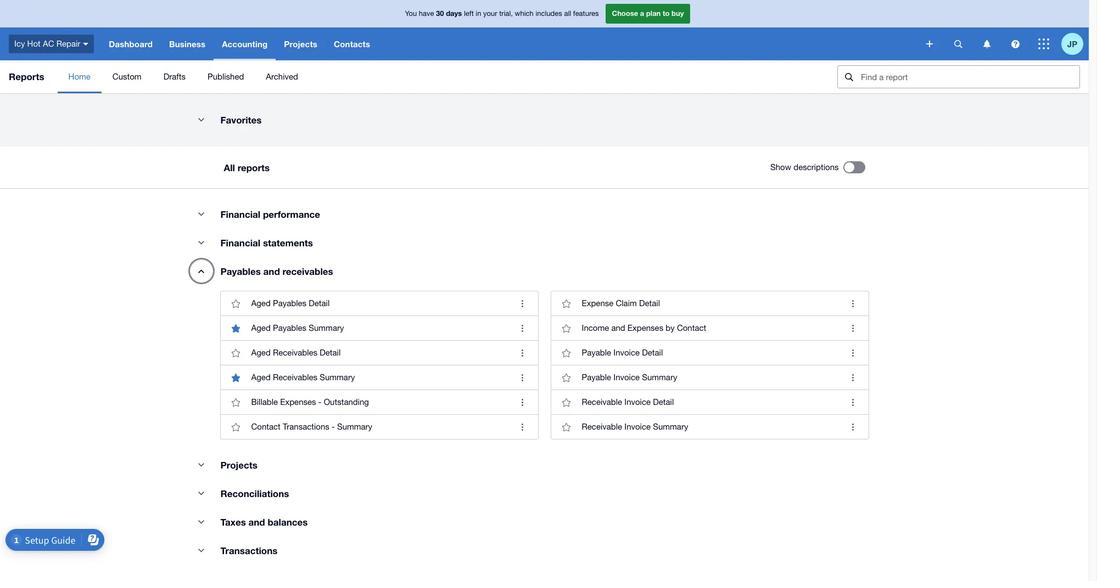 Task type: locate. For each thing, give the bounding box(es) containing it.
1 receivables from the top
[[273, 348, 318, 358]]

published
[[208, 72, 244, 81]]

expenses left by
[[628, 324, 664, 333]]

receivable down receivable invoice detail
[[582, 423, 623, 432]]

detail up receivable invoice summary
[[653, 398, 674, 407]]

performance
[[263, 209, 320, 220]]

detail up "aged payables summary"
[[309, 299, 330, 308]]

income and expenses by contact
[[582, 324, 707, 333]]

hot
[[27, 39, 41, 48]]

collapse report group image for projects
[[190, 454, 212, 476]]

1 vertical spatial transactions
[[221, 546, 278, 557]]

0 vertical spatial receivables
[[273, 348, 318, 358]]

remove favorite image
[[225, 318, 247, 340], [225, 367, 247, 389]]

2 financial from the top
[[221, 237, 261, 249]]

2 remove favorite image from the top
[[225, 367, 247, 389]]

summary for aged receivables summary
[[320, 373, 355, 382]]

payable
[[582, 348, 612, 358], [582, 373, 612, 382]]

collapse report group image
[[190, 203, 212, 225], [190, 454, 212, 476], [190, 540, 212, 562]]

transactions
[[283, 423, 330, 432], [221, 546, 278, 557]]

contact transactions - summary link
[[221, 415, 538, 440]]

more options image inside "payable invoice summary" link
[[843, 367, 865, 389]]

contacts button
[[326, 27, 379, 60]]

balances
[[268, 517, 308, 529]]

taxes
[[221, 517, 246, 529]]

- for expenses
[[319, 398, 322, 407]]

summary
[[309, 324, 344, 333], [320, 373, 355, 382], [643, 373, 678, 382], [337, 423, 373, 432], [653, 423, 689, 432]]

aged
[[251, 299, 271, 308], [251, 324, 271, 333], [251, 348, 271, 358], [251, 373, 271, 382]]

favorite image inside aged receivables detail link
[[225, 342, 247, 364]]

financial up 'financial statements' on the top of the page
[[221, 209, 261, 220]]

1 vertical spatial receivable
[[582, 423, 623, 432]]

more options image inside aged receivables detail link
[[512, 342, 534, 364]]

payables down 'financial statements' on the top of the page
[[221, 266, 261, 278]]

financial down financial performance
[[221, 237, 261, 249]]

invoice
[[614, 348, 640, 358], [614, 373, 640, 382], [625, 398, 651, 407], [625, 423, 651, 432]]

includes
[[536, 9, 563, 18]]

2 receivable from the top
[[582, 423, 623, 432]]

repair
[[56, 39, 80, 48]]

4 aged from the top
[[251, 373, 271, 382]]

invoice down receivable invoice detail
[[625, 423, 651, 432]]

1 remove favorite image from the top
[[225, 318, 247, 340]]

invoice up receivable invoice summary
[[625, 398, 651, 407]]

banner containing jp
[[0, 0, 1090, 60]]

Find a report text field
[[861, 66, 1080, 88]]

collapse report group image for financial performance
[[190, 203, 212, 225]]

1 vertical spatial favorite image
[[225, 342, 247, 364]]

detail
[[309, 299, 330, 308], [640, 299, 661, 308], [320, 348, 341, 358], [643, 348, 663, 358], [653, 398, 674, 407]]

receivable down payable invoice summary
[[582, 398, 623, 407]]

3 aged from the top
[[251, 348, 271, 358]]

favorite image for payable invoice detail
[[556, 342, 578, 364]]

contact down billable
[[251, 423, 281, 432]]

expense
[[582, 299, 614, 308]]

svg image
[[1039, 38, 1050, 49], [955, 40, 963, 48], [984, 40, 991, 48], [1012, 40, 1020, 48], [927, 41, 934, 47], [83, 43, 89, 45]]

and down 'financial statements' on the top of the page
[[264, 266, 280, 278]]

income and expenses by contact link
[[551, 316, 869, 341]]

0 horizontal spatial transactions
[[221, 546, 278, 557]]

0 horizontal spatial contact
[[251, 423, 281, 432]]

more options image for expense claim detail
[[843, 293, 865, 315]]

more options image
[[512, 293, 534, 315], [512, 318, 534, 340], [512, 342, 534, 364], [843, 342, 865, 364], [843, 367, 865, 389], [512, 392, 534, 414], [843, 392, 865, 414], [512, 417, 534, 439]]

1 horizontal spatial contact
[[677, 324, 707, 333]]

2 vertical spatial collapse report group image
[[190, 540, 212, 562]]

1 vertical spatial collapse report group image
[[190, 454, 212, 476]]

2 vertical spatial and
[[249, 517, 265, 529]]

payables inside aged payables summary link
[[273, 324, 307, 333]]

1 vertical spatial -
[[332, 423, 335, 432]]

payable invoice summary link
[[551, 365, 869, 390]]

transactions down billable expenses - outstanding
[[283, 423, 330, 432]]

collapse report group image for reconciliations
[[190, 483, 212, 505]]

payables inside aged payables detail link
[[273, 299, 307, 308]]

aged down "aged payables summary"
[[251, 348, 271, 358]]

projects
[[284, 39, 318, 49], [221, 460, 258, 471]]

navigation containing dashboard
[[101, 27, 919, 60]]

days
[[446, 9, 462, 18]]

favorite image inside receivable invoice summary link
[[556, 417, 578, 439]]

invoice for payable invoice detail
[[614, 348, 640, 358]]

remove favorite image inside aged receivables summary link
[[225, 367, 247, 389]]

aged down 'payables and receivables'
[[251, 299, 271, 308]]

payable down income
[[582, 348, 612, 358]]

3 collapse report group image from the top
[[190, 483, 212, 505]]

detail up aged receivables summary
[[320, 348, 341, 358]]

drafts link
[[153, 60, 197, 93]]

payables for aged payables summary
[[273, 324, 307, 333]]

by
[[666, 324, 675, 333]]

you have 30 days left in your trial, which includes all features
[[405, 9, 599, 18]]

1 aged from the top
[[251, 299, 271, 308]]

favorite image
[[225, 293, 247, 315], [556, 318, 578, 340], [556, 342, 578, 364], [556, 367, 578, 389], [556, 392, 578, 414], [225, 417, 247, 439], [556, 417, 578, 439]]

0 vertical spatial projects
[[284, 39, 318, 49]]

favorite image for payable invoice summary
[[556, 367, 578, 389]]

more options image for receivable invoice summary
[[843, 417, 865, 439]]

more options image for aged receivables summary
[[512, 367, 534, 389]]

accounting button
[[214, 27, 276, 60]]

receivables
[[273, 348, 318, 358], [273, 373, 318, 382]]

payable invoice detail
[[582, 348, 663, 358]]

and right taxes
[[249, 517, 265, 529]]

contact
[[677, 324, 707, 333], [251, 423, 281, 432]]

menu
[[57, 60, 829, 93]]

more options image inside receivable invoice summary link
[[843, 417, 865, 439]]

receivables down "aged payables summary"
[[273, 348, 318, 358]]

collapse report group image
[[190, 109, 212, 131], [190, 232, 212, 254], [190, 483, 212, 505], [190, 512, 212, 534]]

collapse report group image left taxes
[[190, 512, 212, 534]]

descriptions
[[794, 163, 839, 172]]

reports
[[9, 71, 44, 82]]

archived
[[266, 72, 298, 81]]

payables
[[221, 266, 261, 278], [273, 299, 307, 308], [273, 324, 307, 333]]

favorite image inside expense claim detail link
[[556, 293, 578, 315]]

0 vertical spatial transactions
[[283, 423, 330, 432]]

business
[[169, 39, 206, 49]]

0 vertical spatial and
[[264, 266, 280, 278]]

receivable for receivable invoice summary
[[582, 423, 623, 432]]

collapse report group image up expand report group image
[[190, 232, 212, 254]]

statements
[[263, 237, 313, 249]]

financial
[[221, 209, 261, 220], [221, 237, 261, 249]]

contact right by
[[677, 324, 707, 333]]

invoice for payable invoice summary
[[614, 373, 640, 382]]

payables down aged payables detail
[[273, 324, 307, 333]]

aged up billable
[[251, 373, 271, 382]]

summary up receivable invoice detail
[[643, 373, 678, 382]]

buy
[[672, 9, 684, 18]]

more options image for payable invoice detail
[[843, 342, 865, 364]]

favorite image for aged payables detail
[[225, 293, 247, 315]]

more options image inside billable expenses - outstanding link
[[512, 392, 534, 414]]

2 aged from the top
[[251, 324, 271, 333]]

contacts
[[334, 39, 371, 49]]

have
[[419, 9, 434, 18]]

receivables inside aged receivables detail link
[[273, 348, 318, 358]]

1 vertical spatial payables
[[273, 299, 307, 308]]

summary up outstanding
[[320, 373, 355, 382]]

1 payable from the top
[[582, 348, 612, 358]]

1 vertical spatial payable
[[582, 373, 612, 382]]

0 vertical spatial collapse report group image
[[190, 203, 212, 225]]

more options image inside income and expenses by contact link
[[843, 318, 865, 340]]

favorite image for receivable invoice summary
[[556, 417, 578, 439]]

favorite image for expense claim detail
[[556, 293, 578, 315]]

all
[[565, 9, 572, 18]]

-
[[319, 398, 322, 407], [332, 423, 335, 432]]

plan
[[647, 9, 661, 18]]

detail down the income and expenses by contact
[[643, 348, 663, 358]]

3 collapse report group image from the top
[[190, 540, 212, 562]]

4 collapse report group image from the top
[[190, 512, 212, 534]]

2 vertical spatial favorite image
[[225, 392, 247, 414]]

1 vertical spatial expenses
[[280, 398, 316, 407]]

- up contact transactions - summary
[[319, 398, 322, 407]]

receivables
[[283, 266, 333, 278]]

None field
[[838, 65, 1081, 88]]

1 vertical spatial contact
[[251, 423, 281, 432]]

favorite image inside income and expenses by contact link
[[556, 318, 578, 340]]

- for transactions
[[332, 423, 335, 432]]

detail for receivable invoice detail
[[653, 398, 674, 407]]

1 vertical spatial financial
[[221, 237, 261, 249]]

1 collapse report group image from the top
[[190, 203, 212, 225]]

0 vertical spatial payable
[[582, 348, 612, 358]]

income
[[582, 324, 610, 333]]

receivable invoice summary link
[[551, 415, 869, 440]]

expense claim detail
[[582, 299, 661, 308]]

more options image inside aged payables detail link
[[512, 293, 534, 315]]

1 vertical spatial projects
[[221, 460, 258, 471]]

0 vertical spatial -
[[319, 398, 322, 407]]

collapse report group image for taxes and balances
[[190, 512, 212, 534]]

1 vertical spatial and
[[612, 324, 626, 333]]

collapse report group image left reconciliations
[[190, 483, 212, 505]]

0 vertical spatial expenses
[[628, 324, 664, 333]]

trial,
[[500, 9, 513, 18]]

0 horizontal spatial -
[[319, 398, 322, 407]]

more options image inside payable invoice detail link
[[843, 342, 865, 364]]

2 receivables from the top
[[273, 373, 318, 382]]

summary up aged receivables detail
[[309, 324, 344, 333]]

and right income
[[612, 324, 626, 333]]

more options image inside aged payables summary link
[[512, 318, 534, 340]]

more options image
[[843, 293, 865, 315], [843, 318, 865, 340], [512, 367, 534, 389], [843, 417, 865, 439]]

expenses down aged receivables summary
[[280, 398, 316, 407]]

collapse report group image left favorites
[[190, 109, 212, 131]]

receivables down aged receivables detail
[[273, 373, 318, 382]]

drafts
[[164, 72, 186, 81]]

invoice up payable invoice summary
[[614, 348, 640, 358]]

invoice for receivable invoice detail
[[625, 398, 651, 407]]

icy hot ac repair button
[[0, 27, 101, 60]]

payable for payable invoice summary
[[582, 373, 612, 382]]

0 vertical spatial financial
[[221, 209, 261, 220]]

remove favorite image for aged payables summary
[[225, 318, 247, 340]]

0 vertical spatial remove favorite image
[[225, 318, 247, 340]]

home
[[68, 72, 91, 81]]

receivables inside aged receivables summary link
[[273, 373, 318, 382]]

favorite image inside billable expenses - outstanding link
[[225, 392, 247, 414]]

receivable inside receivable invoice detail link
[[582, 398, 623, 407]]

expenses
[[628, 324, 664, 333], [280, 398, 316, 407]]

more options image inside receivable invoice detail link
[[843, 392, 865, 414]]

detail for aged payables detail
[[309, 299, 330, 308]]

0 horizontal spatial projects
[[221, 460, 258, 471]]

more options image for aged receivables detail
[[512, 342, 534, 364]]

payable down payable invoice detail
[[582, 373, 612, 382]]

payables up "aged payables summary"
[[273, 299, 307, 308]]

receivable invoice detail
[[582, 398, 674, 407]]

1 vertical spatial remove favorite image
[[225, 367, 247, 389]]

financial for financial performance
[[221, 209, 261, 220]]

all reports
[[224, 162, 270, 173]]

2 collapse report group image from the top
[[190, 454, 212, 476]]

1 horizontal spatial projects
[[284, 39, 318, 49]]

2 collapse report group image from the top
[[190, 232, 212, 254]]

detail for aged receivables detail
[[320, 348, 341, 358]]

2 payable from the top
[[582, 373, 612, 382]]

favorite image for aged receivables detail
[[225, 342, 247, 364]]

transactions down taxes and balances
[[221, 546, 278, 557]]

0 vertical spatial receivable
[[582, 398, 623, 407]]

aged down aged payables detail
[[251, 324, 271, 333]]

1 vertical spatial receivables
[[273, 373, 318, 382]]

- down outstanding
[[332, 423, 335, 432]]

summary down receivable invoice detail link
[[653, 423, 689, 432]]

more options image for receivable invoice detail
[[843, 392, 865, 414]]

invoice up receivable invoice detail
[[614, 373, 640, 382]]

receivable inside receivable invoice summary link
[[582, 423, 623, 432]]

more options image inside contact transactions - summary link
[[512, 417, 534, 439]]

more options image for billable expenses - outstanding
[[512, 392, 534, 414]]

dashboard link
[[101, 27, 161, 60]]

1 receivable from the top
[[582, 398, 623, 407]]

favorites
[[221, 114, 262, 126]]

2 vertical spatial payables
[[273, 324, 307, 333]]

banner
[[0, 0, 1090, 60]]

0 vertical spatial favorite image
[[556, 293, 578, 315]]

detail right claim
[[640, 299, 661, 308]]

navigation
[[101, 27, 919, 60]]

and for payables
[[264, 266, 280, 278]]

projects up reconciliations
[[221, 460, 258, 471]]

projects up 'archived'
[[284, 39, 318, 49]]

1 financial from the top
[[221, 209, 261, 220]]

remove favorite image inside aged payables summary link
[[225, 318, 247, 340]]

favorite image
[[556, 293, 578, 315], [225, 342, 247, 364], [225, 392, 247, 414]]

1 collapse report group image from the top
[[190, 109, 212, 131]]

1 horizontal spatial -
[[332, 423, 335, 432]]



Task type: vqa. For each thing, say whether or not it's contained in the screenshot.
second Learn from the bottom
no



Task type: describe. For each thing, give the bounding box(es) containing it.
financial for financial statements
[[221, 237, 261, 249]]

business button
[[161, 27, 214, 60]]

payable invoice summary
[[582, 373, 678, 382]]

aged for aged receivables summary
[[251, 373, 271, 382]]

custom
[[113, 72, 142, 81]]

expense claim detail link
[[551, 292, 869, 316]]

more options image for aged payables summary
[[512, 318, 534, 340]]

projects button
[[276, 27, 326, 60]]

reconciliations
[[221, 489, 289, 500]]

detail for payable invoice detail
[[643, 348, 663, 358]]

projects inside popup button
[[284, 39, 318, 49]]

and for income
[[612, 324, 626, 333]]

payables and receivables
[[221, 266, 333, 278]]

choose
[[612, 9, 639, 18]]

custom link
[[102, 60, 153, 93]]

payables for aged payables detail
[[273, 299, 307, 308]]

detail for expense claim detail
[[640, 299, 661, 308]]

reports
[[238, 162, 270, 173]]

navigation inside banner
[[101, 27, 919, 60]]

billable expenses - outstanding
[[251, 398, 369, 407]]

expand report group image
[[190, 260, 212, 282]]

receivable invoice summary
[[582, 423, 689, 432]]

0 vertical spatial contact
[[677, 324, 707, 333]]

choose a plan to buy
[[612, 9, 684, 18]]

icy
[[14, 39, 25, 48]]

aged receivables summary
[[251, 373, 355, 382]]

1 horizontal spatial expenses
[[628, 324, 664, 333]]

in
[[476, 9, 482, 18]]

summary for aged payables summary
[[309, 324, 344, 333]]

financial performance
[[221, 209, 320, 220]]

receivables for detail
[[273, 348, 318, 358]]

archived link
[[255, 60, 309, 93]]

your
[[484, 9, 498, 18]]

collapse report group image for favorites
[[190, 109, 212, 131]]

financial statements
[[221, 237, 313, 249]]

jp
[[1068, 39, 1078, 49]]

a
[[641, 9, 645, 18]]

show
[[771, 163, 792, 172]]

svg image inside icy hot ac repair popup button
[[83, 43, 89, 45]]

30
[[436, 9, 444, 18]]

aged for aged payables detail
[[251, 299, 271, 308]]

aged payables summary
[[251, 324, 344, 333]]

aged for aged receivables detail
[[251, 348, 271, 358]]

you
[[405, 9, 417, 18]]

favorite image for receivable invoice detail
[[556, 392, 578, 414]]

published link
[[197, 60, 255, 93]]

left
[[464, 9, 474, 18]]

icy hot ac repair
[[14, 39, 80, 48]]

and for taxes
[[249, 517, 265, 529]]

billable
[[251, 398, 278, 407]]

menu containing home
[[57, 60, 829, 93]]

more options image for payable invoice summary
[[843, 367, 865, 389]]

features
[[574, 9, 599, 18]]

aged payables detail link
[[221, 292, 538, 316]]

aged receivables detail
[[251, 348, 341, 358]]

dashboard
[[109, 39, 153, 49]]

summary down outstanding
[[337, 423, 373, 432]]

jp button
[[1062, 27, 1090, 60]]

receivables for summary
[[273, 373, 318, 382]]

which
[[515, 9, 534, 18]]

favorite image for income and expenses by contact
[[556, 318, 578, 340]]

aged for aged payables summary
[[251, 324, 271, 333]]

claim
[[616, 299, 637, 308]]

payable invoice detail link
[[551, 341, 869, 365]]

invoice for receivable invoice summary
[[625, 423, 651, 432]]

contact transactions - summary
[[251, 423, 373, 432]]

ac
[[43, 39, 54, 48]]

aged payables detail
[[251, 299, 330, 308]]

to
[[663, 9, 670, 18]]

payable for payable invoice detail
[[582, 348, 612, 358]]

more options image for income and expenses by contact
[[843, 318, 865, 340]]

1 horizontal spatial transactions
[[283, 423, 330, 432]]

outstanding
[[324, 398, 369, 407]]

summary for receivable invoice summary
[[653, 423, 689, 432]]

receivable invoice detail link
[[551, 390, 869, 415]]

receivable for receivable invoice detail
[[582, 398, 623, 407]]

collapse report group image for financial statements
[[190, 232, 212, 254]]

aged receivables detail link
[[221, 341, 538, 365]]

more options image for contact transactions - summary
[[512, 417, 534, 439]]

collapse report group image for transactions
[[190, 540, 212, 562]]

accounting
[[222, 39, 268, 49]]

0 vertical spatial payables
[[221, 266, 261, 278]]

billable expenses - outstanding link
[[221, 390, 538, 415]]

show descriptions
[[771, 163, 839, 172]]

more options image for aged payables detail
[[512, 293, 534, 315]]

favorite image for contact transactions - summary
[[225, 417, 247, 439]]

aged receivables summary link
[[221, 365, 538, 390]]

all
[[224, 162, 235, 173]]

0 horizontal spatial expenses
[[280, 398, 316, 407]]

home link
[[57, 60, 102, 93]]

taxes and balances
[[221, 517, 308, 529]]

aged payables summary link
[[221, 316, 538, 341]]

remove favorite image for aged receivables summary
[[225, 367, 247, 389]]

summary for payable invoice summary
[[643, 373, 678, 382]]

favorite image for billable expenses - outstanding
[[225, 392, 247, 414]]



